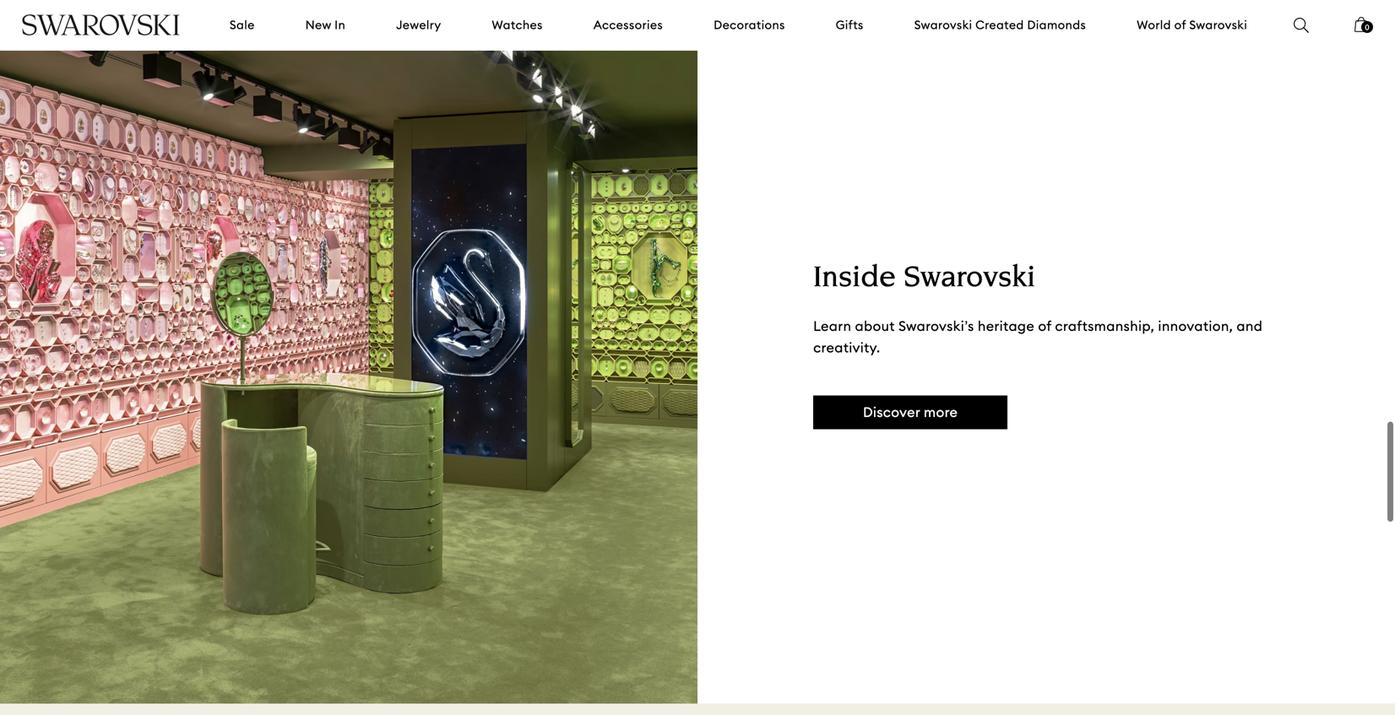 Task type: vqa. For each thing, say whether or not it's contained in the screenshot.
4th ring
no



Task type: locate. For each thing, give the bounding box(es) containing it.
0 horizontal spatial of
[[1039, 318, 1052, 335]]

learn about swarovski's heritage of craftsmanship, innovation, and creativity.
[[814, 318, 1263, 357]]

diamonds
[[1028, 17, 1087, 33]]

of right the world
[[1175, 17, 1187, 33]]

world
[[1137, 17, 1172, 33]]

swarovski left the created
[[915, 17, 973, 33]]

craftsmanship,
[[1056, 318, 1155, 335]]

learn
[[814, 318, 852, 335]]

about
[[856, 318, 895, 335]]

inside
[[814, 264, 897, 295]]

discover more link
[[814, 396, 1008, 430]]

sale link
[[230, 17, 255, 33]]

1 vertical spatial of
[[1039, 318, 1052, 335]]

1 horizontal spatial of
[[1175, 17, 1187, 33]]

of
[[1175, 17, 1187, 33], [1039, 318, 1052, 335]]

cart-mobile image image
[[1355, 17, 1369, 32]]

swarovski inside world of swarovski link
[[1190, 17, 1248, 33]]

decorations link
[[714, 17, 786, 33]]

0 vertical spatial of
[[1175, 17, 1187, 33]]

accessories
[[594, 17, 663, 33]]

new in
[[306, 17, 346, 33]]

decorations
[[714, 17, 786, 33]]

swarovski's
[[899, 318, 975, 335]]

gifts link
[[836, 17, 864, 33]]

0 link
[[1355, 15, 1374, 44]]

swarovski created diamonds
[[915, 17, 1087, 33]]

jewelry
[[396, 17, 441, 33]]

gifts
[[836, 17, 864, 33]]

of right heritage
[[1039, 318, 1052, 335]]

swarovski right the world
[[1190, 17, 1248, 33]]

swarovski
[[915, 17, 973, 33], [1190, 17, 1248, 33], [904, 264, 1036, 295]]

swarovski inside swarovski created diamonds link
[[915, 17, 973, 33]]

created
[[976, 17, 1025, 33]]



Task type: describe. For each thing, give the bounding box(es) containing it.
creativity.
[[814, 339, 881, 357]]

swarovski up swarovski's
[[904, 264, 1036, 295]]

swarovski image
[[21, 14, 181, 36]]

of inside learn about swarovski's heritage of craftsmanship, innovation, and creativity.
[[1039, 318, 1052, 335]]

watches
[[492, 17, 543, 33]]

heritage
[[978, 318, 1035, 335]]

new
[[306, 17, 332, 33]]

jewelry link
[[396, 17, 441, 33]]

discover more
[[864, 404, 958, 421]]

accessories link
[[594, 17, 663, 33]]

in
[[335, 17, 346, 33]]

swarovski created diamonds link
[[915, 17, 1087, 33]]

0
[[1366, 23, 1370, 32]]

and
[[1237, 318, 1263, 335]]

new in link
[[306, 17, 346, 33]]

world of swarovski
[[1137, 17, 1248, 33]]

inside swarovski
[[814, 264, 1036, 295]]

of inside world of swarovski link
[[1175, 17, 1187, 33]]

world of swarovski link
[[1137, 17, 1248, 33]]

sale
[[230, 17, 255, 33]]

search image image
[[1294, 18, 1310, 33]]

innovation,
[[1159, 318, 1234, 335]]

discover
[[864, 404, 921, 421]]

more
[[924, 404, 958, 421]]

watches link
[[492, 17, 543, 33]]



